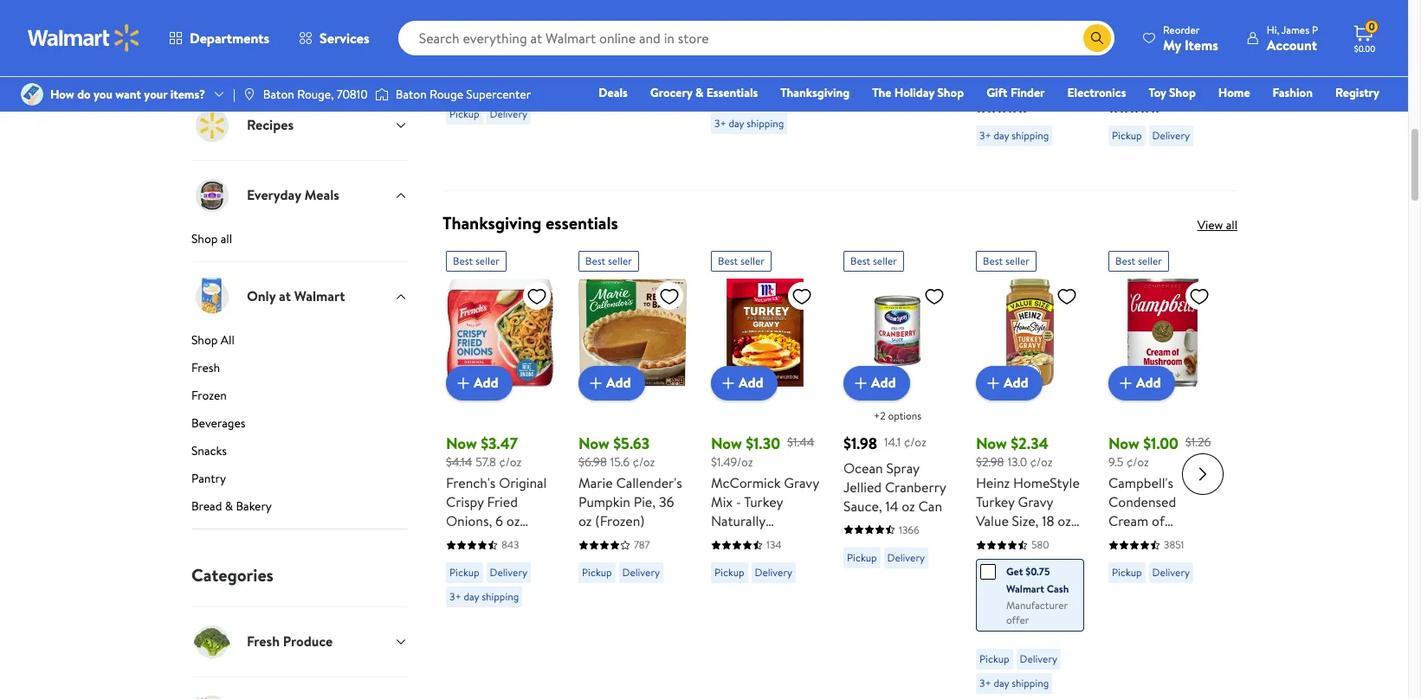 Task type: describe. For each thing, give the bounding box(es) containing it.
with
[[609, 78, 635, 97]]

day down 'salad'
[[464, 590, 479, 605]]

ocean
[[844, 459, 883, 478]]

serves
[[472, 94, 512, 113]]

walmart+
[[1328, 108, 1380, 126]]

oz inside now $2.34 $2.98 13.0 ¢/oz heinz homestyle turkey gravy value size, 18 oz jar
[[1058, 512, 1071, 531]]

$1.44
[[787, 434, 815, 452]]

product group containing sam's choice cooked medium shrimp cocktail ring with sauce, 16 oz
[[579, 0, 687, 183]]

product group containing now $2.34
[[976, 244, 1085, 700]]

fashion
[[1273, 84, 1313, 101]]

add to cart image for now $5.63
[[586, 373, 606, 394]]

now for now $5.63
[[579, 433, 610, 454]]

seller for now $3.47
[[476, 253, 500, 268]]

day down essentials
[[729, 116, 744, 130]]

6 best from the left
[[1116, 253, 1136, 268]]

 image for how
[[21, 83, 43, 106]]

0.87
[[770, 531, 795, 550]]

cocktail
[[624, 59, 674, 78]]

cranberry
[[885, 478, 946, 497]]

soup,
[[1177, 531, 1210, 550]]

843
[[502, 538, 519, 553]]

everyday meals button
[[191, 160, 408, 230]]

product group containing now $1.30
[[711, 244, 820, 700]]

add to favorites list, ocean spray jellied cranberry sauce, 14 oz can image
[[924, 285, 945, 307]]

baton for baton rouge, 70810
[[263, 86, 294, 103]]

(frozen)
[[595, 512, 645, 531]]

¢/oz for $2.34
[[1031, 454, 1053, 471]]

shipping down offer
[[1012, 677, 1049, 691]]

best for now $5.63
[[586, 253, 606, 268]]

turkey inside now $2.34 $2.98 13.0 ¢/oz heinz homestyle turkey gravy value size, 18 oz jar
[[976, 493, 1015, 512]]

seller for now $5.63
[[608, 253, 632, 268]]

recipes
[[247, 115, 294, 135]]

day down (12
[[994, 128, 1010, 143]]

walmart for at
[[294, 287, 345, 306]]

thanksgiving for thanksgiving essentials
[[443, 211, 542, 234]]

add to favorites list, campbell's condensed cream of mushroom soup, 10.5 oz can image
[[1189, 285, 1210, 307]]

bake
[[869, 78, 897, 97]]

frozen inside butterball frozen whole turkey, all natural, 16-24 lbs., serves 8-12
[[509, 36, 550, 55]]

the
[[873, 84, 892, 101]]

seller for now $1.30
[[741, 253, 765, 268]]

$1.00
[[1144, 433, 1179, 454]]

add to cart image for delivery
[[453, 373, 474, 394]]

product group containing jet-puffed mini marshmallows, 10 oz bag
[[1109, 0, 1217, 183]]

the
[[746, 40, 766, 59]]

mccormick gravy mix - turkey naturally flavored, 0.87 oz gravies image
[[711, 279, 820, 387]]

butterball frozen whole turkey, all natural, 16-24 lbs., serves 8-12
[[446, 36, 550, 113]]

1 vertical spatial frozen
[[191, 387, 230, 404]]

all for view all
[[1226, 216, 1238, 233]]

sauce, inside $1.98 14.1 ¢/oz ocean spray jellied cranberry sauce, 14 oz can
[[844, 497, 882, 516]]

oz inside $1.98 14.1 ¢/oz ocean spray jellied cranberry sauce, 14 oz can
[[902, 497, 915, 516]]

now $1.30 $1.44 $1.49/oz mccormick gravy mix - turkey naturally flavored, 0.87 oz gravies
[[711, 433, 819, 569]]

Search search field
[[398, 21, 1115, 55]]

$1.98
[[844, 433, 878, 454]]

¢/oz for $3.47
[[499, 454, 522, 471]]

fresh for fresh link
[[191, 359, 223, 376]]

home
[[1219, 84, 1251, 101]]

deals link
[[591, 83, 636, 102]]

10.5
[[1109, 550, 1132, 569]]

how do you want your items?
[[50, 86, 205, 103]]

4
[[901, 78, 909, 97]]

fudge
[[912, 40, 949, 59]]

oz.
[[935, 97, 952, 117]]

product group containing now $1.00
[[1109, 244, 1217, 700]]

add to cart image for now $2.34
[[983, 373, 1004, 394]]

batch,
[[867, 97, 904, 117]]

product group containing now $3.47
[[446, 244, 554, 700]]

¢/oz inside $1.98 14.1 ¢/oz ocean spray jellied cranberry sauce, 14 oz can
[[904, 434, 927, 452]]

walmart for $0.75
[[1007, 582, 1045, 597]]

apple,
[[976, 55, 1015, 75]]

spray
[[887, 459, 920, 478]]

pie,
[[634, 493, 656, 512]]

items
[[1185, 35, 1219, 54]]

best seller for now $1.30
[[718, 253, 765, 268]]

sauce, inside "sam's choice cooked medium shrimp cocktail ring with sauce, 16 oz"
[[638, 78, 677, 97]]

6 add button from the left
[[1109, 366, 1175, 401]]

grocery
[[650, 84, 693, 101]]

now $2.34 $2.98 13.0 ¢/oz heinz homestyle turkey gravy value size, 18 oz jar
[[976, 433, 1080, 550]]

(12
[[993, 94, 1010, 113]]

0 $0.00
[[1355, 19, 1376, 55]]

Walmart Site-Wide search field
[[398, 21, 1115, 55]]

product group containing now $5.63
[[579, 244, 687, 700]]

pumpkin
[[579, 493, 631, 512]]

essentials
[[707, 84, 758, 101]]

baton rouge supercenter
[[396, 86, 531, 103]]

best for now $1.30
[[718, 253, 738, 268]]

12 for to
[[929, 78, 941, 97]]

produce
[[283, 633, 333, 652]]

add to cart image for 1366
[[851, 373, 872, 394]]

you
[[94, 86, 113, 103]]

shop all
[[191, 230, 232, 247]]

$4.14
[[446, 454, 472, 471]]

electronics link
[[1060, 83, 1134, 102]]

now for now $3.47
[[446, 433, 477, 454]]

registry
[[1336, 84, 1380, 101]]

¢/oz inside 13.2 ¢/oz jet-puffed mini marshmallows, 10 oz bag
[[1131, 16, 1153, 33]]

heinz homestyle turkey gravy value size, 18 oz jar image
[[976, 279, 1085, 387]]

now inside now $2.34 $2.98 13.0 ¢/oz heinz homestyle turkey gravy value size, 18 oz jar
[[976, 433, 1007, 454]]

mccormick
[[711, 474, 781, 493]]

salad
[[446, 531, 478, 550]]

elf
[[769, 40, 786, 59]]

product group containing fancy sprinkles what the elf holiday dessert decorating kit, 12.1 oz
[[711, 0, 820, 183]]

best for now $2.34
[[983, 253, 1003, 268]]

services
[[320, 29, 370, 48]]

crisp
[[1030, 36, 1061, 55]]

at
[[279, 287, 291, 306]]

best seller for now $3.47
[[453, 253, 500, 268]]

dessert
[[760, 59, 806, 78]]

oz inside "now $1.30 $1.44 $1.49/oz mccormick gravy mix - turkey naturally flavored, 0.87 oz gravies"
[[798, 531, 812, 550]]

flavored,
[[711, 531, 766, 550]]

Get $0.75 Walmart Cash checkbox
[[981, 565, 996, 580]]

add to favorites list, french's original crispy fried onions, 6 oz salad toppings image
[[527, 285, 548, 307]]

4 best seller from the left
[[851, 253, 897, 268]]

beverages link
[[191, 415, 408, 439]]

beverages
[[191, 415, 246, 432]]

snacks
[[191, 442, 233, 460]]

manufacturer offer
[[1007, 599, 1068, 628]]

mushroom
[[1109, 531, 1173, 550]]

naturally
[[711, 512, 766, 531]]

oz inside now $5.63 $6.98 15.6 ¢/oz marie callender's pumpkin pie, 36 oz (frozen)
[[579, 512, 592, 531]]

oz inside 13.2 ¢/oz jet-puffed mini marshmallows, 10 oz bag
[[1109, 75, 1122, 94]]

add for now $5.63
[[606, 374, 631, 393]]

can inside $1.98 14.1 ¢/oz ocean spray jellied cranberry sauce, 14 oz can
[[919, 497, 943, 516]]

next slide for product carousel list image
[[1183, 454, 1224, 495]]

baton rouge, 70810
[[263, 86, 368, 103]]

the holiday shop link
[[865, 83, 972, 102]]

add button for now $5.63
[[579, 366, 645, 401]]

gravy inside "now $1.30 $1.44 $1.49/oz mccormick gravy mix - turkey naturally flavored, 0.87 oz gravies"
[[784, 474, 819, 493]]

fried
[[487, 493, 518, 512]]

$5.63
[[613, 433, 650, 454]]

4 add from the left
[[872, 374, 896, 393]]

oz right ¢/fl on the top right
[[1023, 16, 1035, 33]]

all for shop all
[[221, 230, 232, 247]]

fashion link
[[1265, 83, 1321, 102]]

can inside now $1.00 $1.26 9.5 ¢/oz campbell's condensed cream of mushroom soup, 10.5 oz can
[[1152, 550, 1175, 569]]

reorder my items
[[1163, 22, 1219, 54]]

add to cart image for now $1.30
[[718, 373, 739, 394]]

13.2 ¢/oz jet-puffed mini marshmallows, 10 oz bag
[[1109, 16, 1213, 94]]

gift
[[987, 84, 1008, 101]]

oz inside now $3.47 $4.14 57.8 ¢/oz french's original crispy fried onions, 6 oz salad toppings
[[507, 512, 520, 531]]

whole
[[446, 55, 484, 75]]

add to favorites list, heinz homestyle turkey gravy value size, 18 oz jar image
[[1057, 285, 1078, 307]]

57.8
[[476, 454, 496, 471]]

fancy sprinkles what the elf holiday dessert decorating kit, 12.1 oz
[[711, 21, 806, 117]]

add to favorites list, marie callender's pumpkin pie, 36 oz (frozen) image
[[659, 285, 680, 307]]

18
[[1042, 512, 1055, 531]]

$6.98
[[579, 454, 607, 471]]

6
[[496, 512, 503, 531]]

9.5
[[1109, 454, 1124, 471]]

ocean spray jellied cranberry sauce, 14 oz can image
[[844, 279, 952, 387]]

seller for now $2.34
[[1006, 253, 1030, 268]]

0 horizontal spatial all
[[221, 331, 235, 349]]

lbs.,
[[446, 94, 469, 113]]



Task type: vqa. For each thing, say whether or not it's contained in the screenshot.
the 'Tech' in the Next-Level Tech Tech Gift Finder Save On All The Gadgets They Really Want This Year.
no



Task type: locate. For each thing, give the bounding box(es) containing it.
fresh down the shop all
[[191, 359, 223, 376]]

betty crocker batchables fudge brownie mix, mix and bake 4 to 12 per batch, 29.5 oz.
[[844, 21, 952, 117]]

gift finder link
[[979, 83, 1053, 102]]

add to cart image
[[586, 373, 606, 394], [718, 373, 739, 394], [983, 373, 1004, 394], [1116, 373, 1137, 394]]

1 vertical spatial all
[[221, 331, 235, 349]]

2 add to cart image from the left
[[718, 373, 739, 394]]

now
[[446, 433, 477, 454], [579, 433, 610, 454], [711, 433, 742, 454], [976, 433, 1007, 454], [1109, 433, 1140, 454]]

toy shop
[[1149, 84, 1196, 101]]

fl
[[1073, 75, 1082, 94]]

0 horizontal spatial baton
[[263, 86, 294, 103]]

meat & seafood image
[[191, 692, 233, 700]]

frozen down $1.28/lb
[[509, 36, 550, 55]]

1 best from the left
[[453, 253, 473, 268]]

add button for now $1.30
[[711, 366, 778, 401]]

mix inside "now $1.30 $1.44 $1.49/oz mccormick gravy mix - turkey naturally flavored, 0.87 oz gravies"
[[711, 493, 733, 512]]

now inside now $1.00 $1.26 9.5 ¢/oz campbell's condensed cream of mushroom soup, 10.5 oz can
[[1109, 433, 1140, 454]]

24
[[515, 75, 530, 94]]

add to cart image
[[453, 373, 474, 394], [851, 373, 872, 394]]

1 add from the left
[[474, 374, 499, 393]]

0 vertical spatial walmart
[[294, 287, 345, 306]]

best seller up heinz homestyle turkey gravy value size, 18 oz jar image
[[983, 253, 1030, 268]]

oz inside "sam's choice cooked medium shrimp cocktail ring with sauce, 16 oz"
[[594, 97, 608, 117]]

0 horizontal spatial frozen
[[191, 387, 230, 404]]

walmart right at
[[294, 287, 345, 306]]

12
[[1058, 75, 1070, 94], [929, 78, 941, 97], [528, 94, 540, 113]]

now $3.47 $4.14 57.8 ¢/oz french's original crispy fried onions, 6 oz salad toppings
[[446, 433, 547, 550]]

4 seller from the left
[[873, 253, 897, 268]]

¢/oz inside now $5.63 $6.98 15.6 ¢/oz marie callender's pumpkin pie, 36 oz (frozen)
[[633, 454, 655, 471]]

campbell's
[[1109, 474, 1174, 493]]

6 add from the left
[[1137, 374, 1161, 393]]

crispy
[[446, 493, 484, 512]]

0 horizontal spatial 12
[[528, 94, 540, 113]]

0 vertical spatial mix
[[924, 59, 946, 78]]

10
[[1200, 55, 1213, 75]]

oz left (frozen)
[[579, 512, 592, 531]]

$0.00
[[1355, 42, 1376, 55]]

seller down thanksgiving essentials
[[476, 253, 500, 268]]

& left 12.1
[[696, 84, 704, 101]]

1 horizontal spatial fresh
[[247, 633, 280, 652]]

oz inside now $1.00 $1.26 9.5 ¢/oz campbell's condensed cream of mushroom soup, 10.5 oz can
[[1135, 550, 1148, 569]]

best seller up mccormick gravy mix - turkey naturally flavored, 0.87 oz gravies image
[[718, 253, 765, 268]]

shipping down 1
[[1012, 128, 1049, 143]]

add to cart image up 9.5
[[1116, 373, 1137, 394]]

view all link
[[1198, 216, 1238, 233]]

580
[[1032, 538, 1050, 553]]

3 add from the left
[[739, 374, 764, 393]]

mix inside betty crocker batchables fudge brownie mix, mix and bake 4 to 12 per batch, 29.5 oz.
[[924, 59, 946, 78]]

shop all link
[[191, 331, 408, 356]]

butterball
[[446, 36, 506, 55]]

1 turkey from the left
[[744, 493, 783, 512]]

¢/oz up the homestyle
[[1031, 454, 1053, 471]]

0 horizontal spatial gravy
[[784, 474, 819, 493]]

seller up the campbell's condensed cream of mushroom soup, 10.5 oz can image
[[1138, 253, 1162, 268]]

now left '$1.00'
[[1109, 433, 1140, 454]]

frozen
[[509, 36, 550, 55], [191, 387, 230, 404]]

4 best from the left
[[851, 253, 871, 268]]

now inside now $3.47 $4.14 57.8 ¢/oz french's original crispy fried onions, 6 oz salad toppings
[[446, 433, 477, 454]]

 image
[[375, 86, 389, 103]]

36
[[659, 493, 674, 512]]

3851
[[1164, 538, 1185, 553]]

seller down essentials
[[608, 253, 632, 268]]

best seller down essentials
[[586, 253, 632, 268]]

turkey inside "now $1.30 $1.44 $1.49/oz mccormick gravy mix - turkey naturally flavored, 0.87 oz gravies"
[[744, 493, 783, 512]]

13.0
[[1008, 454, 1028, 471]]

2 now from the left
[[579, 433, 610, 454]]

walmart inside dropdown button
[[294, 287, 345, 306]]

0 horizontal spatial &
[[225, 498, 233, 515]]

3 now from the left
[[711, 433, 742, 454]]

1 vertical spatial &
[[225, 498, 233, 515]]

mix left the -
[[711, 493, 733, 512]]

& for grocery
[[696, 84, 704, 101]]

0 vertical spatial holiday
[[711, 59, 756, 78]]

everyday
[[247, 186, 301, 205]]

¢/oz for $5.63
[[633, 454, 655, 471]]

baton left the rouge
[[396, 86, 427, 103]]

0 horizontal spatial fresh
[[191, 359, 223, 376]]

1 horizontal spatial of
[[1152, 512, 1165, 531]]

5 seller from the left
[[1006, 253, 1030, 268]]

home link
[[1211, 83, 1258, 102]]

seller up ocean spray jellied cranberry sauce, 14 oz can 'image'
[[873, 253, 897, 268]]

jellied
[[844, 478, 882, 497]]

walmart inside the get $0.75 walmart cash
[[1007, 582, 1045, 597]]

add for now $3.47
[[474, 374, 499, 393]]

fresh for fresh produce
[[247, 633, 280, 652]]

1 vertical spatial mix
[[711, 493, 733, 512]]

toppings
[[480, 531, 533, 550]]

 image
[[21, 83, 43, 106], [242, 87, 256, 101]]

29.5
[[907, 97, 932, 117]]

now inside "now $1.30 $1.44 $1.49/oz mccormick gravy mix - turkey naturally flavored, 0.87 oz gravies"
[[711, 433, 742, 454]]

add button up $2.34
[[976, 366, 1043, 401]]

1 add to cart image from the left
[[586, 373, 606, 394]]

turkey up jar at the bottom right of page
[[976, 493, 1015, 512]]

campbell's condensed cream of mushroom soup, 10.5 oz can image
[[1109, 279, 1217, 387]]

add for now $2.34
[[1004, 374, 1029, 393]]

add up '$1.00'
[[1137, 374, 1161, 393]]

sauce, right the with
[[638, 78, 677, 97]]

¢/oz inside now $3.47 $4.14 57.8 ¢/oz french's original crispy fried onions, 6 oz salad toppings
[[499, 454, 522, 471]]

1 horizontal spatial all
[[532, 55, 548, 75]]

add button up $1.30
[[711, 366, 778, 401]]

2 add from the left
[[606, 374, 631, 393]]

3 add button from the left
[[711, 366, 778, 401]]

add up $2.34
[[1004, 374, 1029, 393]]

shop all
[[191, 331, 235, 349]]

1 vertical spatial holiday
[[895, 84, 935, 101]]

0 vertical spatial frozen
[[509, 36, 550, 55]]

add to cart image up $4.14
[[453, 373, 474, 394]]

1 vertical spatial thanksgiving
[[443, 211, 542, 234]]

 image for baton
[[242, 87, 256, 101]]

1 horizontal spatial turkey
[[976, 493, 1015, 512]]

3+ day shipping down essentials
[[715, 116, 784, 130]]

1 horizontal spatial all
[[1226, 216, 1238, 233]]

best seller for now $2.34
[[983, 253, 1030, 268]]

walmart up manufacturer
[[1007, 582, 1045, 597]]

shrimp
[[579, 59, 621, 78]]

$1.98 14.1 ¢/oz ocean spray jellied cranberry sauce, 14 oz can
[[844, 433, 946, 516]]

search icon image
[[1091, 31, 1104, 45]]

rouge,
[[297, 86, 334, 103]]

5 add button from the left
[[976, 366, 1043, 401]]

¢/oz right 14.1
[[904, 434, 927, 452]]

1 add button from the left
[[446, 366, 512, 401]]

 image left how
[[21, 83, 43, 106]]

bread
[[191, 498, 222, 515]]

offer
[[1007, 613, 1029, 628]]

6 best seller from the left
[[1116, 253, 1162, 268]]

toy
[[1149, 84, 1167, 101]]

add for now $1.30
[[739, 374, 764, 393]]

gravy inside now $2.34 $2.98 13.0 ¢/oz heinz homestyle turkey gravy value size, 18 oz jar
[[1018, 493, 1054, 512]]

one
[[1247, 108, 1273, 126]]

3+ day shipping down 843
[[450, 590, 519, 605]]

2 best from the left
[[586, 253, 606, 268]]

13.2
[[1109, 16, 1128, 33]]

2 add button from the left
[[579, 366, 645, 401]]

1 horizontal spatial mix
[[924, 59, 946, 78]]

2 seller from the left
[[608, 253, 632, 268]]

frozen up beverages on the bottom left of page
[[191, 387, 230, 404]]

1 horizontal spatial  image
[[242, 87, 256, 101]]

1 add to cart image from the left
[[453, 373, 474, 394]]

1 horizontal spatial &
[[696, 84, 704, 101]]

thanksgiving essentials
[[443, 211, 618, 234]]

12 right 16-
[[528, 94, 540, 113]]

product group
[[446, 0, 554, 183], [579, 0, 687, 183], [711, 0, 820, 183], [844, 0, 952, 183], [976, 0, 1085, 183], [1109, 0, 1217, 183], [446, 244, 554, 700], [579, 244, 687, 700], [711, 244, 820, 700], [844, 244, 952, 700], [976, 244, 1085, 700], [1109, 244, 1217, 700]]

add button up '$1.00'
[[1109, 366, 1175, 401]]

0 vertical spatial &
[[696, 84, 704, 101]]

¢/oz right 13.2
[[1131, 16, 1153, 33]]

oz inside fancy sprinkles what the elf holiday dessert decorating kit, 12.1 oz
[[733, 97, 746, 117]]

french's
[[446, 474, 496, 493]]

of inside now $1.00 $1.26 9.5 ¢/oz campbell's condensed cream of mushroom soup, 10.5 oz can
[[1152, 512, 1165, 531]]

1 horizontal spatial baton
[[396, 86, 427, 103]]

add to cart image up the $1.49/oz
[[718, 373, 739, 394]]

all inside butterball frozen whole turkey, all natural, 16-24 lbs., serves 8-12
[[532, 55, 548, 75]]

product group containing olipop crisp apple, a new kind of soda, 12 fl oz (12 pack)
[[976, 0, 1085, 183]]

-
[[736, 493, 742, 512]]

1 horizontal spatial thanksgiving
[[781, 84, 850, 101]]

5 best from the left
[[983, 253, 1003, 268]]

1 horizontal spatial can
[[1152, 550, 1175, 569]]

fresh
[[191, 359, 223, 376], [247, 633, 280, 652]]

best up the campbell's condensed cream of mushroom soup, 10.5 oz can image
[[1116, 253, 1136, 268]]

oz right 16
[[594, 97, 608, 117]]

departments button
[[154, 17, 284, 59]]

only
[[247, 287, 276, 306]]

essentials
[[546, 211, 618, 234]]

1 vertical spatial of
[[1152, 512, 1165, 531]]

add to cart image up '$6.98'
[[586, 373, 606, 394]]

all right the 24
[[532, 55, 548, 75]]

best up heinz homestyle turkey gravy value size, 18 oz jar image
[[983, 253, 1003, 268]]

3 best seller from the left
[[718, 253, 765, 268]]

add button for now $3.47
[[446, 366, 512, 401]]

add up $1.30
[[739, 374, 764, 393]]

1 horizontal spatial 12
[[929, 78, 941, 97]]

baton up recipes
[[263, 86, 294, 103]]

1 horizontal spatial frozen
[[509, 36, 550, 55]]

oz left (12
[[976, 94, 990, 113]]

6 seller from the left
[[1138, 253, 1162, 268]]

12 right to
[[929, 78, 941, 97]]

cooked
[[579, 40, 625, 59]]

0 vertical spatial of
[[1006, 75, 1019, 94]]

1 horizontal spatial gravy
[[1018, 493, 1054, 512]]

0 horizontal spatial sauce,
[[638, 78, 677, 97]]

0 horizontal spatial can
[[919, 497, 943, 516]]

turkey right the -
[[744, 493, 783, 512]]

2 turkey from the left
[[976, 493, 1015, 512]]

best seller for now $5.63
[[586, 253, 632, 268]]

now left 13.0
[[976, 433, 1007, 454]]

oz right 10.5 at the bottom
[[1135, 550, 1148, 569]]

1 vertical spatial can
[[1152, 550, 1175, 569]]

2 horizontal spatial 12
[[1058, 75, 1070, 94]]

walmart+ link
[[1321, 107, 1388, 126]]

1 horizontal spatial holiday
[[895, 84, 935, 101]]

baton for baton rouge supercenter
[[396, 86, 427, 103]]

12 for 8-
[[528, 94, 540, 113]]

 image right |
[[242, 87, 256, 101]]

1 horizontal spatial sauce,
[[844, 497, 882, 516]]

add up $3.47
[[474, 374, 499, 393]]

fresh inside "dropdown button"
[[247, 633, 280, 652]]

product group containing butterball frozen whole turkey, all natural, 16-24 lbs., serves 8-12
[[446, 0, 554, 183]]

bag
[[1126, 75, 1148, 94]]

& for bread
[[225, 498, 233, 515]]

grocery & essentials link
[[643, 83, 766, 102]]

add to favorites list, mccormick gravy mix - turkey naturally flavored, 0.87 oz gravies image
[[792, 285, 813, 307]]

0 horizontal spatial holiday
[[711, 59, 756, 78]]

1 vertical spatial fresh
[[247, 633, 280, 652]]

add button up $3.47
[[446, 366, 512, 401]]

& right bread
[[225, 498, 233, 515]]

seller up mccormick gravy mix - turkey naturally flavored, 0.87 oz gravies image
[[741, 253, 765, 268]]

options
[[888, 408, 922, 423]]

3 add to cart image from the left
[[983, 373, 1004, 394]]

best down thanksgiving essentials
[[453, 253, 473, 268]]

marie
[[579, 474, 613, 493]]

your
[[144, 86, 167, 103]]

gravy down $1.44
[[784, 474, 819, 493]]

12 inside betty crocker batchables fudge brownie mix, mix and bake 4 to 12 per batch, 29.5 oz.
[[929, 78, 941, 97]]

oz right 12.1
[[733, 97, 746, 117]]

mix for $1.30
[[711, 493, 733, 512]]

can up 1366
[[919, 497, 943, 516]]

$0.75
[[1026, 565, 1050, 580]]

shipping
[[747, 116, 784, 130], [1012, 128, 1049, 143], [482, 590, 519, 605], [1012, 677, 1049, 691]]

¢/oz up campbell's
[[1127, 454, 1149, 471]]

holiday inside fancy sprinkles what the elf holiday dessert decorating kit, 12.1 oz
[[711, 59, 756, 78]]

thanksgiving up add to favorites list, french's original crispy fried onions, 6 oz salad toppings icon
[[443, 211, 542, 234]]

fancy
[[711, 21, 746, 40]]

size,
[[1012, 512, 1039, 531]]

get $0.75 walmart cash walmart plus, element
[[981, 564, 1070, 599]]

1 now from the left
[[446, 433, 477, 454]]

best seller up ocean spray jellied cranberry sauce, 14 oz can 'image'
[[851, 253, 897, 268]]

best seller up the campbell's condensed cream of mushroom soup, 10.5 oz can image
[[1116, 253, 1162, 268]]

oz left bag
[[1109, 75, 1122, 94]]

pickup
[[582, 91, 612, 106], [715, 91, 745, 106], [847, 91, 877, 106], [450, 107, 480, 121], [1112, 128, 1142, 143], [847, 551, 877, 565], [450, 566, 480, 580], [582, 566, 612, 580], [715, 566, 745, 580], [1112, 566, 1142, 580], [980, 652, 1010, 667]]

mix for crocker
[[924, 59, 946, 78]]

14
[[886, 497, 899, 516]]

rouge
[[430, 86, 463, 103]]

departments
[[190, 29, 270, 48]]

0 vertical spatial fresh
[[191, 359, 223, 376]]

shipping down 843
[[482, 590, 519, 605]]

french's original crispy fried onions, 6 oz salad toppings image
[[446, 279, 554, 387]]

3+ day shipping down offer
[[980, 677, 1049, 691]]

supercenter
[[466, 86, 531, 103]]

now inside now $5.63 $6.98 15.6 ¢/oz marie callender's pumpkin pie, 36 oz (frozen)
[[579, 433, 610, 454]]

2 baton from the left
[[396, 86, 427, 103]]

a
[[1018, 55, 1027, 75]]

thanksgiving down dessert
[[781, 84, 850, 101]]

5 now from the left
[[1109, 433, 1140, 454]]

1 seller from the left
[[476, 253, 500, 268]]

product group containing $1.98
[[844, 244, 952, 700]]

0 horizontal spatial add to cart image
[[453, 373, 474, 394]]

0 vertical spatial can
[[919, 497, 943, 516]]

12 inside 25.0 ¢/fl oz olipop crisp apple, a new kind of soda, 12 fl oz (12 pack)
[[1058, 75, 1070, 94]]

view
[[1198, 216, 1224, 233]]

0 vertical spatial thanksgiving
[[781, 84, 850, 101]]

fresh link
[[191, 359, 408, 383]]

add to cart image up the $1.98
[[851, 373, 872, 394]]

1 horizontal spatial add to cart image
[[851, 373, 872, 394]]

5 add from the left
[[1004, 374, 1029, 393]]

can left the soup,
[[1152, 550, 1175, 569]]

0 horizontal spatial all
[[221, 230, 232, 247]]

mix right mix,
[[924, 59, 946, 78]]

now left $3.47
[[446, 433, 477, 454]]

$1.28/lb
[[507, 16, 547, 33]]

shipping down decorating
[[747, 116, 784, 130]]

add button up +2
[[844, 366, 910, 401]]

sauce, left 14
[[844, 497, 882, 516]]

5 best seller from the left
[[983, 253, 1030, 268]]

of inside 25.0 ¢/fl oz olipop crisp apple, a new kind of soda, 12 fl oz (12 pack)
[[1006, 75, 1019, 94]]

oz right 6
[[507, 512, 520, 531]]

add button up $5.63
[[579, 366, 645, 401]]

registry one debit
[[1247, 84, 1380, 126]]

fresh left produce
[[247, 633, 280, 652]]

electronics
[[1068, 84, 1127, 101]]

1366
[[899, 523, 920, 538]]

best for now $3.47
[[453, 253, 473, 268]]

now $5.63 $6.98 15.6 ¢/oz marie callender's pumpkin pie, 36 oz (frozen)
[[579, 433, 682, 531]]

¢/oz inside now $2.34 $2.98 13.0 ¢/oz heinz homestyle turkey gravy value size, 18 oz jar
[[1031, 454, 1053, 471]]

0 horizontal spatial walmart
[[294, 287, 345, 306]]

0 horizontal spatial mix
[[711, 493, 733, 512]]

oz right 18
[[1058, 512, 1071, 531]]

1 horizontal spatial walmart
[[1007, 582, 1045, 597]]

jet-
[[1109, 36, 1133, 55]]

12 for soda,
[[1058, 75, 1070, 94]]

1 vertical spatial sauce,
[[844, 497, 882, 516]]

finder
[[1011, 84, 1045, 101]]

account
[[1267, 35, 1318, 54]]

kind
[[976, 75, 1003, 94]]

2 best seller from the left
[[586, 253, 632, 268]]

3+
[[715, 116, 727, 130], [980, 128, 992, 143], [450, 590, 461, 605], [980, 677, 992, 691]]

all up fresh link
[[221, 331, 235, 349]]

best seller down thanksgiving essentials
[[453, 253, 500, 268]]

mix
[[924, 59, 946, 78], [711, 493, 733, 512]]

gravies
[[711, 550, 756, 569]]

1 baton from the left
[[263, 86, 294, 103]]

olipop
[[976, 36, 1026, 55]]

add up $5.63
[[606, 374, 631, 393]]

0 vertical spatial sauce,
[[638, 78, 677, 97]]

add to cart image up $2.98
[[983, 373, 1004, 394]]

1 best seller from the left
[[453, 253, 500, 268]]

12 left "fl"
[[1058, 75, 1070, 94]]

thanksgiving for thanksgiving
[[781, 84, 850, 101]]

walmart image
[[28, 24, 140, 52]]

only at walmart button
[[191, 261, 408, 331]]

¢/oz right 57.8
[[499, 454, 522, 471]]

4 add button from the left
[[844, 366, 910, 401]]

1 vertical spatial walmart
[[1007, 582, 1045, 597]]

best up mccormick gravy mix - turkey naturally flavored, 0.87 oz gravies image
[[718, 253, 738, 268]]

seller up heinz homestyle turkey gravy value size, 18 oz jar image
[[1006, 253, 1030, 268]]

now left $1.30
[[711, 433, 742, 454]]

oz right the "0.87"
[[798, 531, 812, 550]]

ring
[[579, 78, 606, 97]]

3+ day shipping down 1
[[980, 128, 1049, 143]]

day down offer
[[994, 677, 1010, 691]]

0 vertical spatial all
[[532, 55, 548, 75]]

reorder
[[1163, 22, 1200, 37]]

¢/fl
[[1002, 16, 1020, 33]]

4 add to cart image from the left
[[1116, 373, 1137, 394]]

0 horizontal spatial  image
[[21, 83, 43, 106]]

turkey
[[744, 493, 783, 512], [976, 493, 1015, 512]]

0 horizontal spatial thanksgiving
[[443, 211, 542, 234]]

now left the 15.6
[[579, 433, 610, 454]]

add button for now $2.34
[[976, 366, 1043, 401]]

0 horizontal spatial of
[[1006, 75, 1019, 94]]

¢/oz up 'callender's'
[[633, 454, 655, 471]]

all
[[532, 55, 548, 75], [221, 331, 235, 349]]

4 now from the left
[[976, 433, 1007, 454]]

shop all link
[[191, 230, 408, 261]]

0 horizontal spatial turkey
[[744, 493, 783, 512]]

2 add to cart image from the left
[[851, 373, 872, 394]]

¢/oz inside now $1.00 $1.26 9.5 ¢/oz campbell's condensed cream of mushroom soup, 10.5 oz can
[[1127, 454, 1149, 471]]

best up ocean spray jellied cranberry sauce, 14 oz can 'image'
[[851, 253, 871, 268]]

product group containing betty crocker batchables fudge brownie mix, mix and bake 4 to 12 per batch, 29.5 oz.
[[844, 0, 952, 183]]

do
[[77, 86, 91, 103]]

3 seller from the left
[[741, 253, 765, 268]]

bakery
[[236, 498, 272, 515]]

gravy
[[784, 474, 819, 493], [1018, 493, 1054, 512]]

add up +2
[[872, 374, 896, 393]]

12 inside butterball frozen whole turkey, all natural, 16-24 lbs., serves 8-12
[[528, 94, 540, 113]]

3 best from the left
[[718, 253, 738, 268]]

oz right 14
[[902, 497, 915, 516]]

best
[[453, 253, 473, 268], [586, 253, 606, 268], [718, 253, 738, 268], [851, 253, 871, 268], [983, 253, 1003, 268], [1116, 253, 1136, 268]]

pantry
[[191, 470, 229, 487]]

best down essentials
[[586, 253, 606, 268]]

¢/oz for $1.00
[[1127, 454, 1149, 471]]

now for now $1.30
[[711, 433, 742, 454]]

sam's
[[579, 21, 612, 40]]

marie callender's pumpkin pie, 36 oz (frozen) image
[[579, 279, 687, 387]]

gravy up 580 on the bottom right of the page
[[1018, 493, 1054, 512]]

$1.49/oz
[[711, 454, 753, 471]]



